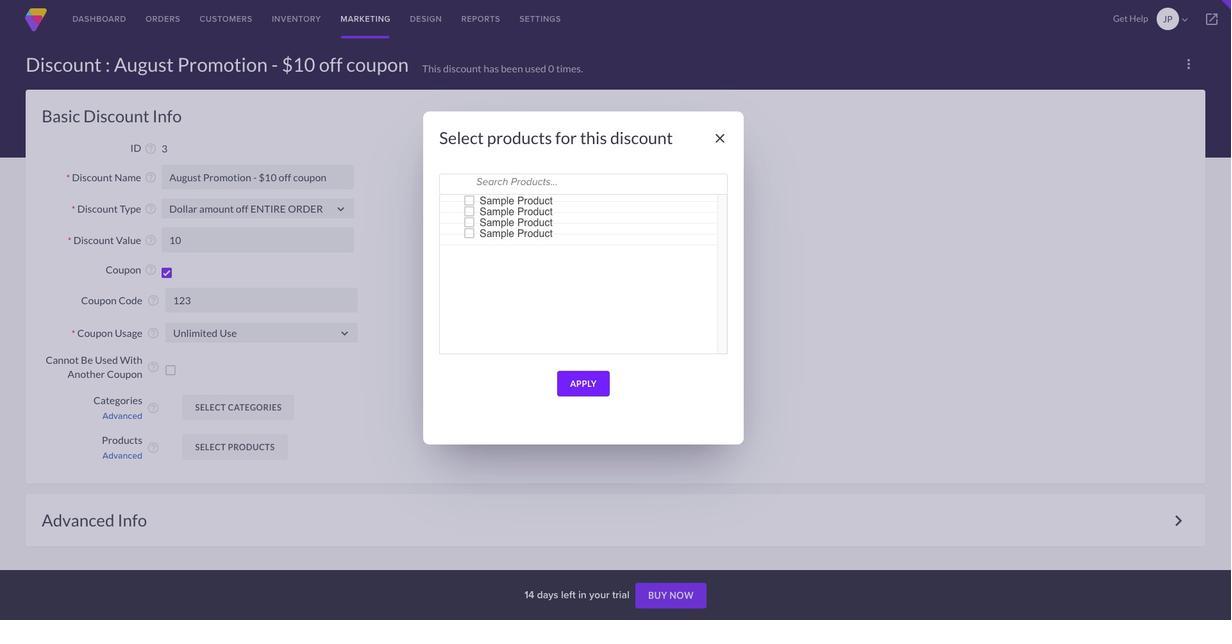 Task type: vqa. For each thing, say whether or not it's contained in the screenshot.
dialog
yes



Task type: describe. For each thing, give the bounding box(es) containing it.
select categories
[[195, 403, 282, 413]]

with
[[120, 354, 143, 366]]

* discount value help_outline
[[68, 234, 157, 247]]

discount for * discount name help_outline
[[72, 171, 113, 184]]

0 horizontal spatial info
[[118, 510, 147, 531]]

 for * discount type help_outline
[[334, 203, 348, 216]]

discount
[[443, 62, 482, 74]]

discount for basic discount info
[[83, 106, 149, 126]]

inventory
[[272, 13, 321, 25]]

coupon help_outline
[[106, 264, 157, 277]]

succeed online with volusion's shopping cart software image
[[23, 8, 49, 31]]

1 horizontal spatial products
[[228, 442, 275, 453]]

coupon inside "coupon help_outline"
[[106, 264, 141, 276]]

select products
[[195, 442, 275, 453]]

cannot be used with another coupon help_outline
[[46, 354, 160, 381]]


[[1205, 12, 1220, 27]]

0
[[549, 62, 555, 74]]

* for * discount type help_outline
[[72, 204, 75, 215]]

 link
[[1193, 0, 1232, 38]]

help_outline inside products advanced help_outline
[[147, 442, 160, 455]]

been
[[501, 62, 523, 74]]

discount for * discount value help_outline
[[73, 234, 114, 247]]

basic discount info
[[42, 106, 182, 126]]

 for * coupon usage help_outline
[[338, 327, 352, 340]]

buy
[[649, 591, 668, 602]]

help_outline inside * discount value help_outline
[[144, 234, 157, 247]]

id
[[130, 142, 141, 154]]

3
[[162, 143, 168, 155]]

2 vertical spatial advanced
[[42, 510, 114, 531]]

dashboard link
[[63, 0, 136, 38]]

coupon inside 'cannot be used with another coupon help_outline'
[[107, 368, 143, 381]]

expand_more
[[1168, 510, 1190, 532]]

categories advanced help_outline
[[94, 395, 160, 423]]

coupon code help_outline
[[81, 294, 160, 307]]

jp
[[1164, 13, 1173, 24]]

discount for * discount type help_outline
[[77, 203, 118, 215]]

reports
[[461, 13, 501, 25]]

design
[[410, 13, 442, 25]]

this discount has been used 0 times.
[[422, 62, 583, 74]]

this
[[422, 62, 441, 74]]

* coupon usage help_outline
[[72, 327, 160, 340]]

* for * discount name help_outline
[[66, 173, 70, 184]]

0 vertical spatial info
[[153, 106, 182, 126]]

promotion
[[178, 53, 268, 76]]

get
[[1114, 13, 1128, 24]]

help_outline inside 'cannot be used with another coupon help_outline'
[[147, 361, 160, 374]]

buy now
[[649, 591, 694, 602]]

get help
[[1114, 13, 1149, 24]]

categories inside categories advanced help_outline
[[94, 395, 143, 407]]



Task type: locate. For each thing, give the bounding box(es) containing it.
type
[[120, 203, 141, 215]]

august
[[114, 53, 174, 76]]

help_outline inside coupon code help_outline
[[147, 295, 160, 307]]

help_outline inside "coupon help_outline"
[[144, 264, 157, 277]]

select
[[195, 403, 226, 413], [195, 442, 226, 453]]

products down select categories link
[[228, 442, 275, 453]]

advanced link
[[43, 410, 143, 423], [43, 450, 143, 463]]

0 vertical spatial 
[[334, 203, 348, 216]]

*
[[66, 173, 70, 184], [72, 204, 75, 215], [68, 236, 71, 247], [72, 328, 75, 339]]

* down * discount name help_outline
[[72, 204, 75, 215]]

help_outline inside id help_outline 3
[[144, 142, 157, 155]]

categories down 'cannot be used with another coupon help_outline'
[[94, 395, 143, 407]]

coupon
[[346, 53, 409, 76]]

help_outline right type
[[144, 203, 157, 216]]

has
[[484, 62, 499, 74]]

discount inside * discount value help_outline
[[73, 234, 114, 247]]

advanced inside products advanced help_outline
[[102, 450, 143, 463]]

select for products advanced help_outline
[[195, 442, 226, 453]]

products
[[102, 434, 143, 447], [228, 442, 275, 453]]

0 horizontal spatial categories
[[94, 395, 143, 407]]

dashboard
[[72, 13, 126, 25]]

now
[[670, 591, 694, 602]]

select for categories advanced help_outline
[[195, 403, 226, 413]]

1 vertical spatial advanced
[[102, 450, 143, 463]]

help_outline inside categories advanced help_outline
[[147, 402, 160, 415]]

:
[[105, 53, 110, 76]]

off
[[319, 53, 343, 76]]

coupon inside coupon code help_outline
[[81, 294, 117, 307]]

help_outline right value
[[144, 234, 157, 247]]

advanced for categories advanced help_outline
[[102, 410, 143, 423]]

products down categories advanced help_outline
[[102, 434, 143, 447]]

categories up select products link
[[228, 403, 282, 413]]

1 advanced link from the top
[[43, 410, 143, 423]]

used
[[525, 62, 547, 74]]

advanced link down another
[[43, 410, 143, 423]]

be
[[81, 354, 93, 366]]

id help_outline 3
[[130, 142, 168, 155]]

0 vertical spatial advanced link
[[43, 410, 143, 423]]

settings
[[520, 13, 561, 25]]


[[1180, 14, 1191, 26]]

1 horizontal spatial info
[[153, 106, 182, 126]]

another
[[68, 368, 105, 381]]

value
[[116, 234, 141, 247]]

advanced link for products advanced help_outline
[[43, 450, 143, 463]]

discount
[[26, 53, 102, 76], [83, 106, 149, 126], [72, 171, 113, 184], [77, 203, 118, 215], [73, 234, 114, 247]]

discount left type
[[77, 203, 118, 215]]

coupon inside * coupon usage help_outline
[[77, 327, 113, 339]]

discount left :
[[26, 53, 102, 76]]

basic
[[42, 106, 80, 126]]

advanced info
[[42, 510, 147, 531]]

coupon down with
[[107, 368, 143, 381]]

discount : august promotion - $10 off coupon
[[26, 53, 409, 76]]

* left name in the top of the page
[[66, 173, 70, 184]]

help_outline up coupon code help_outline
[[144, 264, 157, 277]]

0 vertical spatial advanced
[[102, 410, 143, 423]]


[[334, 203, 348, 216], [338, 327, 352, 340]]

coupon up be
[[77, 327, 113, 339]]

usage
[[115, 327, 143, 339]]

* up cannot
[[72, 328, 75, 339]]

times.
[[556, 62, 583, 74]]

discount left value
[[73, 234, 114, 247]]

coupon left code
[[81, 294, 117, 307]]

discount inside * discount type help_outline
[[77, 203, 118, 215]]

help
[[1130, 13, 1149, 24]]

* for * coupon usage help_outline
[[72, 328, 75, 339]]

help_outline right code
[[147, 295, 160, 307]]

help_outline right with
[[147, 361, 160, 374]]

* left value
[[68, 236, 71, 247]]

name
[[114, 171, 141, 184]]

1 horizontal spatial categories
[[228, 403, 282, 413]]

help_outline up products advanced help_outline
[[147, 402, 160, 415]]

buy now link
[[636, 584, 707, 610]]

help_outline left 3 on the top
[[144, 142, 157, 155]]

help_outline inside * discount type help_outline
[[144, 203, 157, 216]]

products inside products advanced help_outline
[[102, 434, 143, 447]]

* inside * discount type help_outline
[[72, 204, 75, 215]]

dialog
[[423, 112, 744, 445]]

discount inside * discount name help_outline
[[72, 171, 113, 184]]

select products link
[[182, 435, 288, 460]]

categories
[[94, 395, 143, 407], [228, 403, 282, 413]]

help_outline right usage
[[147, 327, 160, 340]]

help_outline inside * coupon usage help_outline
[[147, 327, 160, 340]]

* inside * discount name help_outline
[[66, 173, 70, 184]]

coupon down value
[[106, 264, 141, 276]]

1 vertical spatial info
[[118, 510, 147, 531]]

1 vertical spatial advanced link
[[43, 450, 143, 463]]

help_outline right name in the top of the page
[[144, 172, 157, 184]]

2 select from the top
[[195, 442, 226, 453]]

advanced link down categories advanced help_outline
[[43, 450, 143, 463]]

marketing
[[341, 13, 391, 25]]

advanced link for categories advanced help_outline
[[43, 410, 143, 423]]

1 vertical spatial select
[[195, 442, 226, 453]]

help_outline
[[144, 142, 157, 155], [144, 172, 157, 184], [144, 203, 157, 216], [144, 234, 157, 247], [144, 264, 157, 277], [147, 295, 160, 307], [147, 327, 160, 340], [147, 361, 160, 374], [147, 402, 160, 415], [147, 442, 160, 455]]

advanced
[[102, 410, 143, 423], [102, 450, 143, 463], [42, 510, 114, 531]]

cannot
[[46, 354, 79, 366]]

* inside * discount value help_outline
[[68, 236, 71, 247]]

products advanced help_outline
[[102, 434, 160, 463]]

advanced for products advanced help_outline
[[102, 450, 143, 463]]

$10
[[282, 53, 315, 76]]

1 select from the top
[[195, 403, 226, 413]]

select categories link
[[182, 395, 295, 421]]

coupon
[[106, 264, 141, 276], [81, 294, 117, 307], [77, 327, 113, 339], [107, 368, 143, 381]]

1 vertical spatial 
[[338, 327, 352, 340]]

-
[[271, 53, 278, 76]]

* discount name help_outline
[[66, 171, 157, 184]]

2 advanced link from the top
[[43, 450, 143, 463]]

advanced inside categories advanced help_outline
[[102, 410, 143, 423]]

* for * discount value help_outline
[[68, 236, 71, 247]]

select up select products link
[[195, 403, 226, 413]]

0 horizontal spatial products
[[102, 434, 143, 447]]

0 vertical spatial select
[[195, 403, 226, 413]]

help_outline down categories advanced help_outline
[[147, 442, 160, 455]]

select down select categories link
[[195, 442, 226, 453]]

used
[[95, 354, 118, 366]]

orders
[[146, 13, 180, 25]]

help_outline inside * discount name help_outline
[[144, 172, 157, 184]]

info
[[153, 106, 182, 126], [118, 510, 147, 531]]

discount left name in the top of the page
[[72, 171, 113, 184]]

customers
[[200, 13, 253, 25]]

code
[[119, 294, 143, 307]]

* inside * coupon usage help_outline
[[72, 328, 75, 339]]

* discount type help_outline
[[72, 203, 157, 216]]

14
[[525, 588, 535, 603]]

discount up id in the left of the page
[[83, 106, 149, 126]]



